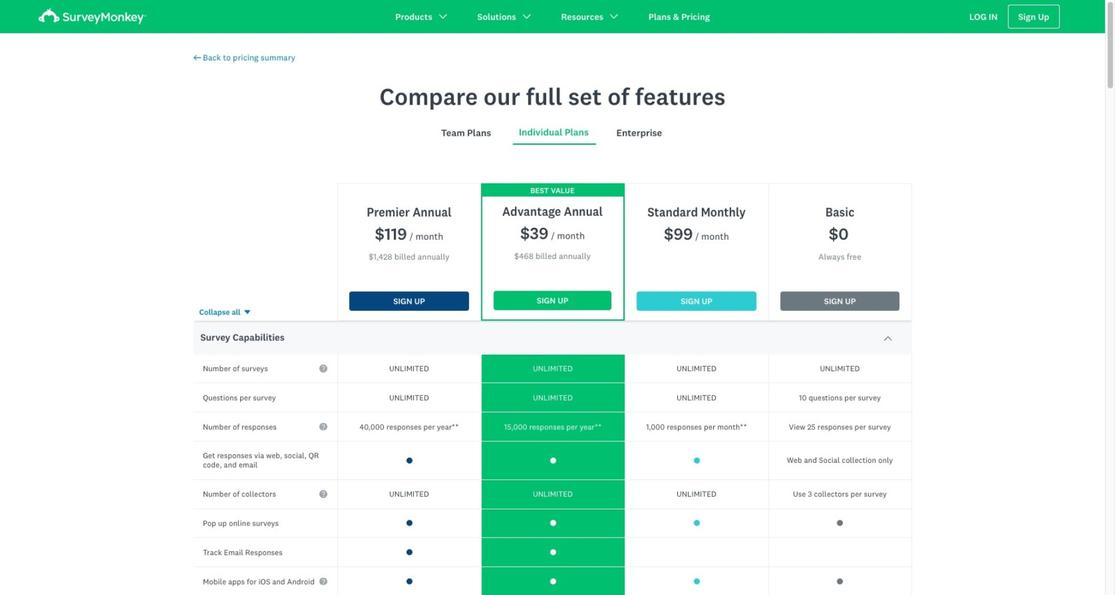 Task type: locate. For each thing, give the bounding box(es) containing it.
premier_annual available cell for get responses via web, social, qr code, and email row header
[[337, 442, 481, 481]]

advantage_annual available cell for standard_monthly available image associated with 1st row from the bottom's advantage_annual available image
[[481, 568, 624, 596]]

1 vertical spatial standard_monthly available image
[[694, 521, 700, 527]]

2 basic available cell from the top
[[768, 568, 912, 596]]

premier_annual available image down "premier_annual 40,000 responses per year**" cell
[[406, 458, 412, 464]]

standard_monthly unlimited cell for basic 10 questions per survey cell
[[624, 384, 768, 413]]

2 advantage_annual available image from the top
[[550, 550, 556, 556]]

2 advantage_annual available image from the top
[[550, 580, 556, 586]]

advantage_annual available image
[[550, 521, 556, 527], [550, 580, 556, 586]]

premier_annual unlimited cell
[[337, 355, 481, 384], [337, 384, 481, 413], [337, 481, 481, 510]]

1 advantage_annual available cell from the top
[[481, 442, 624, 481]]

premier_annual available cell
[[337, 442, 481, 481], [337, 510, 481, 539], [337, 539, 481, 568], [337, 568, 481, 596]]

5 row from the top
[[193, 481, 912, 510]]

0 vertical spatial standard_monthly available cell
[[624, 442, 768, 481]]

survey capabilities table
[[193, 355, 912, 596]]

premier_annual available image
[[406, 458, 412, 464], [406, 521, 412, 527], [406, 580, 412, 586]]

0 vertical spatial premier_annual available image
[[406, 458, 412, 464]]

0 vertical spatial basic available cell
[[768, 510, 912, 539]]

expanded image
[[884, 335, 893, 344], [884, 337, 892, 342]]

0 vertical spatial basic available image
[[837, 521, 843, 527]]

standard_monthly available cell for standard_monthly available image associated with third row from the bottom of the survey capabilities table's advantage_annual available image's advantage_annual available 'cell'
[[624, 510, 768, 539]]

1 vertical spatial advantage_annual available image
[[550, 580, 556, 586]]

basic available image down basic unavailable cell
[[837, 580, 843, 586]]

3 advantage_annual unlimited cell from the top
[[481, 481, 624, 510]]

1 advantage_annual unlimited cell from the top
[[481, 355, 624, 384]]

row
[[193, 355, 912, 384], [193, 384, 912, 413], [193, 413, 912, 442], [193, 442, 912, 481], [193, 481, 912, 510], [193, 510, 912, 539], [193, 539, 912, 568], [193, 568, 912, 596]]

premier_annual unlimited cell for basic use 3 collectors per survey cell "standard_monthly unlimited" cell
[[337, 481, 481, 510]]

standard_monthly available cell for advantage_annual available 'cell' related to 1st standard_monthly available image
[[624, 442, 768, 481]]

2 standard_monthly unlimited cell from the top
[[624, 384, 768, 413]]

7 row from the top
[[193, 539, 912, 568]]

advantage_annual available image for 1st row from the bottom
[[550, 580, 556, 586]]

1 premier_annual available cell from the top
[[337, 442, 481, 481]]

2 row from the top
[[193, 384, 912, 413]]

2 premier_annual available cell from the top
[[337, 510, 481, 539]]

2 standard_monthly available image from the top
[[694, 521, 700, 527]]

basic available image
[[837, 521, 843, 527], [837, 580, 843, 586]]

1 basic available cell from the top
[[768, 510, 912, 539]]

standard_monthly unlimited cell
[[624, 355, 768, 384], [624, 384, 768, 413], [624, 481, 768, 510]]

back to pricing summary image
[[193, 54, 201, 62]]

3 premier_annual available image from the top
[[406, 580, 412, 586]]

standard_monthly available image down the standard_monthly unavailable cell
[[694, 580, 700, 586]]

standard_monthly available cell
[[624, 442, 768, 481], [624, 510, 768, 539], [624, 568, 768, 596]]

basic available image down basic use 3 collectors per survey cell
[[837, 521, 843, 527]]

premier_annual unlimited cell for basic unlimited "cell" "standard_monthly unlimited" cell
[[337, 355, 481, 384]]

2 basic available image from the top
[[837, 580, 843, 586]]

premier_annual available image up premier_annual available image
[[406, 521, 412, 527]]

0 vertical spatial advantage_annual available image
[[550, 458, 556, 464]]

basic web and social collection only cell
[[768, 442, 912, 481]]

premier_annual unlimited cell for "standard_monthly unlimited" cell corresponding to basic 10 questions per survey cell
[[337, 384, 481, 413]]

1 standard_monthly unlimited cell from the top
[[624, 355, 768, 384]]

2 vertical spatial standard_monthly available cell
[[624, 568, 768, 596]]

down arrow image
[[244, 309, 251, 316]]

1 vertical spatial standard_monthly available cell
[[624, 510, 768, 539]]

standard_monthly available image for 1st row from the bottom's advantage_annual available image
[[694, 580, 700, 586]]

down arrow image
[[245, 311, 250, 315]]

basic available cell for third row from the bottom of the survey capabilities table
[[768, 510, 912, 539]]

2 standard_monthly available cell from the top
[[624, 510, 768, 539]]

3 standard_monthly available image from the top
[[694, 580, 700, 586]]

standard_monthly available image up the standard_monthly unavailable cell
[[694, 521, 700, 527]]

4 advantage_annual available cell from the top
[[481, 568, 624, 596]]

1 standard_monthly available cell from the top
[[624, 442, 768, 481]]

standard_monthly available image down standard_monthly 1,000 responses per month** cell at the right bottom of the page
[[694, 458, 700, 464]]

advantage_annual available cell for 1st standard_monthly available image
[[481, 442, 624, 481]]

2 vertical spatial standard_monthly available image
[[694, 580, 700, 586]]

1 vertical spatial advantage_annual available image
[[550, 550, 556, 556]]

advantage_annual available cell for standard_monthly available image associated with third row from the bottom of the survey capabilities table's advantage_annual available image
[[481, 510, 624, 539]]

1 premier_annual available image from the top
[[406, 458, 412, 464]]

advantage_annual 15,000 responses per year** cell
[[481, 413, 624, 442]]

standard_monthly unlimited cell for basic unlimited "cell"
[[624, 355, 768, 384]]

standard_monthly available image
[[694, 458, 700, 464], [694, 521, 700, 527], [694, 580, 700, 586]]

2 premier_annual unlimited cell from the top
[[337, 384, 481, 413]]

premier_annual available image down premier_annual available image
[[406, 580, 412, 586]]

advantage_annual available image
[[550, 458, 556, 464], [550, 550, 556, 556]]

2 vertical spatial premier_annual available image
[[406, 580, 412, 586]]

0 vertical spatial advantage_annual available image
[[550, 521, 556, 527]]

1 premier_annual unlimited cell from the top
[[337, 355, 481, 384]]

premier_annual available image for get responses via web, social, qr code, and email row header
[[406, 458, 412, 464]]

1 advantage_annual available image from the top
[[550, 458, 556, 464]]

1 basic available image from the top
[[837, 521, 843, 527]]

basic available cell
[[768, 510, 912, 539], [768, 568, 912, 596]]

0 vertical spatial standard_monthly available image
[[694, 458, 700, 464]]

3 standard_monthly available cell from the top
[[624, 568, 768, 596]]

standard_monthly available cell for advantage_annual available 'cell' for standard_monthly available image associated with 1st row from the bottom's advantage_annual available image
[[624, 568, 768, 596]]

1 vertical spatial premier_annual available image
[[406, 521, 412, 527]]

1 vertical spatial basic available cell
[[768, 568, 912, 596]]

2 advantage_annual unlimited cell from the top
[[481, 384, 624, 413]]

3 premier_annual unlimited cell from the top
[[337, 481, 481, 510]]

advantage_annual unlimited cell
[[481, 355, 624, 384], [481, 384, 624, 413], [481, 481, 624, 510]]

advantage_annual available cell
[[481, 442, 624, 481], [481, 510, 624, 539], [481, 539, 624, 568], [481, 568, 624, 596]]

6 row from the top
[[193, 510, 912, 539]]

2 advantage_annual available cell from the top
[[481, 510, 624, 539]]

1 vertical spatial basic available image
[[837, 580, 843, 586]]

2 premier_annual available image from the top
[[406, 521, 412, 527]]

1 advantage_annual available image from the top
[[550, 521, 556, 527]]

3 standard_monthly unlimited cell from the top
[[624, 481, 768, 510]]

3 premier_annual available cell from the top
[[337, 539, 481, 568]]



Task type: describe. For each thing, give the bounding box(es) containing it.
advantage_annual available image for advantage_annual available 'cell' related to 1st standard_monthly available image
[[550, 458, 556, 464]]

premier_annual available cell for track email responses row header
[[337, 539, 481, 568]]

standard_monthly available image for third row from the bottom of the survey capabilities table's advantage_annual available image
[[694, 521, 700, 527]]

get responses via web, social, qr code, and email row header
[[193, 442, 337, 481]]

premier_annual available cell for pop up online surveys row header
[[337, 510, 481, 539]]

basic unlimited cell
[[768, 355, 912, 384]]

4 premier_annual available cell from the top
[[337, 568, 481, 596]]

basic available cell for 1st row from the bottom
[[768, 568, 912, 596]]

questions per survey row header
[[193, 384, 337, 413]]

basic 10 questions per survey cell
[[768, 384, 912, 413]]

basic available image for 1st row from the bottom
[[837, 580, 843, 586]]

advantage_annual available image for third row from the bottom of the survey capabilities table
[[550, 521, 556, 527]]

pop up online surveys row header
[[193, 510, 337, 539]]

3 advantage_annual available cell from the top
[[481, 539, 624, 568]]

3 row from the top
[[193, 413, 912, 442]]

8 row from the top
[[193, 568, 912, 596]]

standard_monthly unlimited cell for basic use 3 collectors per survey cell
[[624, 481, 768, 510]]

track email responses row header
[[193, 539, 337, 568]]

1 standard_monthly available image from the top
[[694, 458, 700, 464]]

1 row from the top
[[193, 355, 912, 384]]

basic use 3 collectors per survey cell
[[768, 481, 912, 510]]

basic unavailable cell
[[768, 539, 912, 568]]

4 row from the top
[[193, 442, 912, 481]]

premier_annual available image for pop up online surveys row header
[[406, 521, 412, 527]]

standard_monthly 1,000 responses per month** cell
[[624, 413, 768, 442]]

basic available image for third row from the bottom of the survey capabilities table
[[837, 521, 843, 527]]

premier_annual 40,000 responses per year** cell
[[337, 413, 481, 442]]

standard_monthly unavailable cell
[[624, 539, 768, 568]]

advantage_annual available image for 2nd advantage_annual available 'cell' from the bottom of the survey capabilities table
[[550, 550, 556, 556]]

advantage_annual unlimited cell for "standard_monthly unlimited" cell corresponding to basic 10 questions per survey cell premier_annual unlimited cell
[[481, 384, 624, 413]]

advantage_annual unlimited cell for premier_annual unlimited cell associated with basic unlimited "cell" "standard_monthly unlimited" cell
[[481, 355, 624, 384]]

advantage_annual unlimited cell for basic use 3 collectors per survey cell "standard_monthly unlimited" cell's premier_annual unlimited cell
[[481, 481, 624, 510]]

premier_annual available image
[[406, 550, 412, 556]]

basic view 25 responses per survey cell
[[768, 413, 912, 442]]



Task type: vqa. For each thing, say whether or not it's contained in the screenshot.
2nd the Products Icon from right
no



